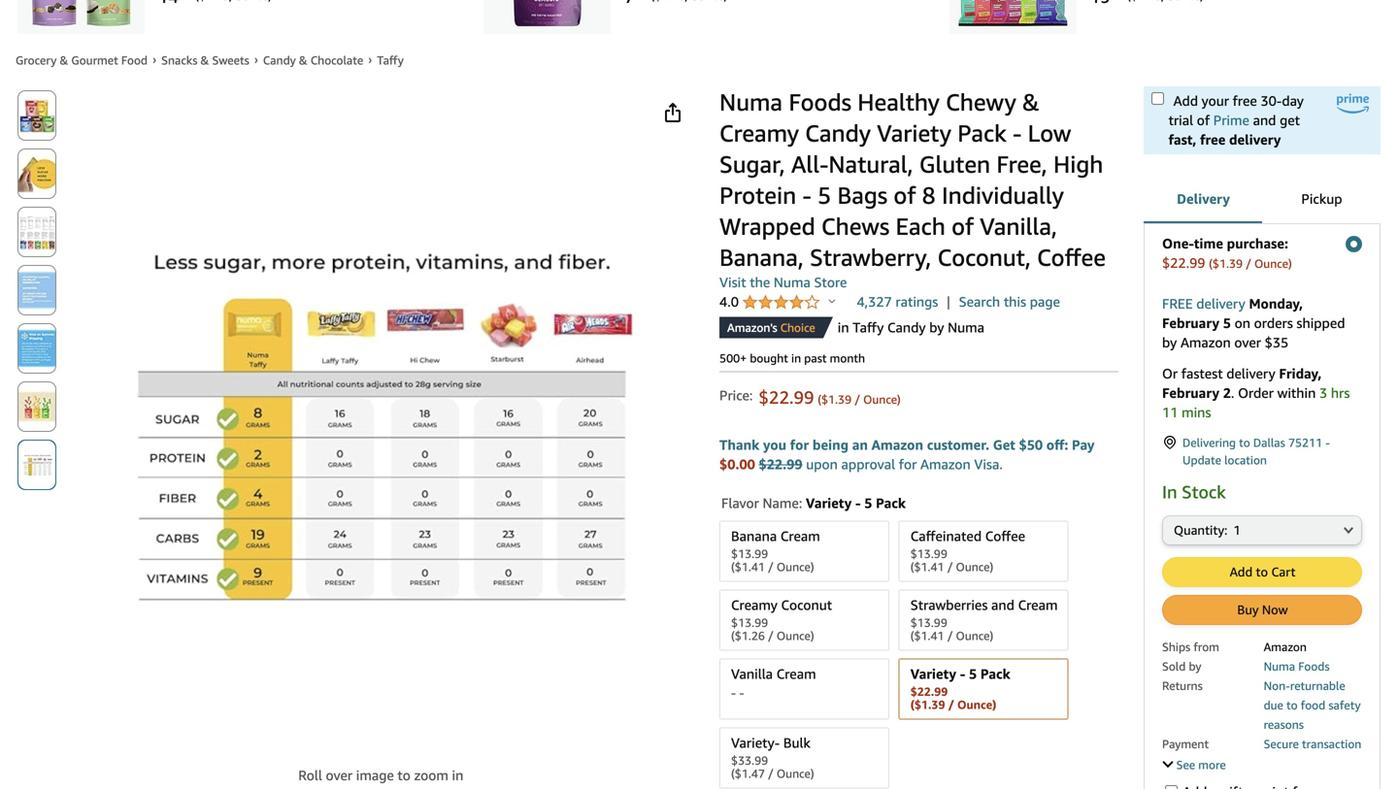 Task type: locate. For each thing, give the bounding box(es) containing it.
of
[[1197, 112, 1210, 128], [894, 181, 916, 209], [952, 212, 974, 240]]

or fastest delivery
[[1162, 366, 1279, 382]]

0 vertical spatial and
[[1253, 112, 1276, 128]]

0 horizontal spatial over
[[326, 768, 353, 784]]

1 vertical spatial coffee
[[985, 528, 1025, 544]]

($1.41 down strawberries
[[911, 629, 944, 643]]

3 hrs 11 mins
[[1162, 385, 1350, 420]]

1 vertical spatial for
[[899, 456, 917, 472]]

numa down search
[[948, 319, 985, 335]]

1 horizontal spatial candy
[[805, 119, 871, 147]]

caffeinated
[[911, 528, 982, 544]]

2 vertical spatial cream
[[777, 666, 816, 682]]

and inside and get fast, free delivery
[[1253, 112, 1276, 128]]

($1.41 for banana cream
[[731, 560, 765, 574]]

1 vertical spatial taffy
[[853, 319, 884, 335]]

/
[[1246, 257, 1252, 270], [855, 393, 860, 406], [768, 560, 774, 574], [947, 560, 953, 574], [768, 629, 774, 643], [947, 629, 953, 643], [948, 698, 954, 712], [768, 767, 774, 781]]

foods inside the numa foods returns
[[1299, 660, 1330, 673]]

add up buy
[[1230, 565, 1253, 580]]

1 vertical spatial pack
[[876, 495, 906, 511]]

option group
[[714, 517, 1119, 789]]

candy inside grocery & gourmet food › snacks & sweets › candy & chocolate › taffy
[[263, 53, 296, 67]]

over inside on orders shipped by amazon over $35
[[1235, 335, 1261, 351]]

$22.99 inside one-time purchase: $22.99 ( $1.39 / ounce)
[[1162, 255, 1206, 271]]

cream for banana cream
[[781, 528, 820, 544]]

/ down the caffeinated
[[947, 560, 953, 574]]

ounce) up coconut
[[777, 560, 814, 574]]

to up location
[[1239, 436, 1250, 450]]

1 vertical spatial add
[[1230, 565, 1253, 580]]

of up the coconut,
[[952, 212, 974, 240]]

1 vertical spatial february
[[1162, 385, 1220, 401]]

in left past
[[791, 352, 801, 365]]

1 horizontal spatial over
[[1235, 335, 1261, 351]]

friday,
[[1279, 366, 1322, 382]]

foods
[[789, 88, 852, 116], [1299, 660, 1330, 673]]

ounce) down the "bulk"
[[777, 767, 814, 781]]

1 horizontal spatial add
[[1230, 565, 1253, 580]]

2 horizontal spatial ›
[[368, 52, 372, 66]]

bought
[[750, 352, 788, 365]]

1 vertical spatial (
[[818, 393, 822, 406]]

0 vertical spatial (
[[1209, 257, 1213, 270]]

list
[[0, 0, 1398, 34]]

1 horizontal spatial free
[[1233, 93, 1257, 109]]

cream inside strawberries and cream $13.99 ($1.41 /  ounce)
[[1018, 597, 1058, 613]]

0 vertical spatial over
[[1235, 335, 1261, 351]]

& left chocolate
[[299, 53, 308, 67]]

cream right the vanilla
[[777, 666, 816, 682]]

and right strawberries
[[991, 597, 1015, 613]]

delivery
[[1229, 132, 1281, 148], [1197, 296, 1246, 312], [1227, 366, 1276, 382]]

$22.99 down one-
[[1162, 255, 1206, 271]]

one-
[[1162, 235, 1194, 252]]

by inside on orders shipped by amazon over $35
[[1162, 335, 1177, 351]]

$22.99
[[1162, 255, 1206, 271], [759, 387, 814, 408], [759, 456, 803, 472], [911, 685, 948, 698]]

1 vertical spatial delivery
[[1197, 296, 1246, 312]]

thank
[[720, 437, 760, 453]]

in
[[838, 319, 849, 335], [791, 352, 801, 365], [452, 768, 464, 784]]

$13.99 inside the caffeinated coffee $13.99 ($1.41 /  ounce)
[[911, 547, 948, 561]]

1 horizontal spatial coffee
[[1037, 243, 1106, 271]]

for right you
[[790, 437, 809, 453]]

shipped
[[1297, 315, 1345, 331]]

add for add your free 30-day trial of
[[1174, 93, 1198, 109]]

4.0
[[720, 294, 742, 310]]

ounce)
[[1255, 257, 1292, 270], [863, 393, 901, 406], [777, 560, 814, 574], [956, 560, 994, 574], [777, 629, 814, 643], [956, 629, 994, 643], [957, 698, 997, 712], [777, 767, 814, 781]]

.
[[1231, 385, 1235, 401]]

$1.39 inside the price: $22.99 ( $1.39 / ounce)
[[822, 393, 852, 406]]

1 horizontal spatial taffy
[[853, 319, 884, 335]]

ounce) inside variety- bulk $33.99 ($1.47 /  ounce)
[[777, 767, 814, 781]]

0 horizontal spatial ›
[[153, 52, 156, 66]]

by up the or
[[1162, 335, 1177, 351]]

one-time purchase: $22.99 ( $1.39 / ounce)
[[1162, 235, 1292, 271]]

ounce) down the caffeinated
[[956, 560, 994, 574]]

None submit
[[18, 91, 55, 140], [18, 150, 55, 198], [18, 208, 55, 256], [18, 266, 55, 315], [18, 324, 55, 373], [18, 383, 55, 431], [18, 441, 55, 489], [18, 91, 55, 140], [18, 150, 55, 198], [18, 208, 55, 256], [18, 266, 55, 315], [18, 324, 55, 373], [18, 383, 55, 431], [18, 441, 55, 489]]

taffy right chocolate
[[377, 53, 404, 67]]

/ down banana
[[768, 560, 774, 574]]

off:
[[1047, 437, 1068, 453]]

1 vertical spatial free
[[1200, 132, 1226, 148]]

variety up ($1.39 in the bottom of the page
[[911, 666, 957, 682]]

in up month on the top right of the page
[[838, 319, 849, 335]]

numa up sugar,
[[720, 88, 783, 116]]

1 vertical spatial $1.39
[[822, 393, 852, 406]]

$13.99 inside strawberries and cream $13.99 ($1.41 /  ounce)
[[911, 616, 948, 630]]

delivery up order
[[1227, 366, 1276, 382]]

None checkbox
[[1152, 92, 1164, 105]]

variety down upon
[[806, 495, 852, 511]]

pack inside the variety - 5 pack $22.99 ($1.39 /  ounce)
[[981, 666, 1011, 682]]

$22.99 inside the variety - 5 pack $22.99 ($1.39 /  ounce)
[[911, 685, 948, 698]]

1 vertical spatial cream
[[1018, 597, 1058, 613]]

1 horizontal spatial of
[[952, 212, 974, 240]]

Add a gift receipt for easy returns checkbox
[[1165, 786, 1178, 789]]

0 horizontal spatial of
[[894, 181, 916, 209]]

candy right sweets at the top left of the page
[[263, 53, 296, 67]]

1 vertical spatial candy
[[805, 119, 871, 147]]

2 horizontal spatial candy
[[888, 319, 926, 335]]

creamy up sugar,
[[720, 119, 799, 147]]

by inside the "amazon sold by"
[[1189, 660, 1202, 673]]

candy down 4,327 ratings link
[[888, 319, 926, 335]]

| search this page
[[947, 294, 1060, 310]]

/ inside strawberries and cream $13.99 ($1.41 /  ounce)
[[947, 629, 953, 643]]

variety inside the numa foods healthy chewy & creamy candy variety pack - low sugar, all-natural, gluten free, high protein - 5 bags of 8 individually wrapped chews each of vanilla, banana, strawberry, coconut, coffee visit the numa store
[[877, 119, 952, 147]]

/ down strawberries
[[947, 629, 953, 643]]

quantity:
[[1174, 523, 1228, 538]]

stock
[[1182, 482, 1226, 503]]

numa up 4.0 button
[[774, 274, 811, 290]]

5 left on
[[1223, 315, 1231, 331]]

for
[[790, 437, 809, 453], [899, 456, 917, 472]]

coffee inside the numa foods healthy chewy & creamy candy variety pack - low sugar, all-natural, gluten free, high protein - 5 bags of 8 individually wrapped chews each of vanilla, banana, strawberry, coconut, coffee visit the numa store
[[1037, 243, 1106, 271]]

month
[[830, 352, 865, 365]]

coffee right the caffeinated
[[985, 528, 1025, 544]]

0 vertical spatial cream
[[781, 528, 820, 544]]

1 horizontal spatial and
[[1253, 112, 1276, 128]]

2 february from the top
[[1162, 385, 1220, 401]]

coffee up page
[[1037, 243, 1106, 271]]

1 horizontal spatial foods
[[1299, 660, 1330, 673]]

creamy inside creamy coconut $13.99 ($1.26 /  ounce)
[[731, 597, 778, 613]]

ounce) up 'an'
[[863, 393, 901, 406]]

0 horizontal spatial add
[[1174, 93, 1198, 109]]

creamy coconut $13.99 ($1.26 /  ounce)
[[731, 597, 832, 643]]

$13.99 for banana cream
[[731, 547, 768, 561]]

5 down strawberries and cream $13.99 ($1.41 /  ounce) on the bottom right
[[969, 666, 977, 682]]

visa.
[[974, 456, 1003, 472]]

& up the low
[[1023, 88, 1040, 116]]

1 february from the top
[[1162, 315, 1220, 331]]

2 vertical spatial in
[[452, 768, 464, 784]]

500+ bought in past month
[[720, 352, 865, 365]]

500+
[[720, 352, 747, 365]]

and down 30-
[[1253, 112, 1276, 128]]

1 horizontal spatial ›
[[254, 52, 258, 66]]

1 horizontal spatial $1.39
[[1213, 257, 1243, 270]]

buy now
[[1238, 603, 1288, 618]]

0 horizontal spatial by
[[929, 319, 944, 335]]

1 vertical spatial of
[[894, 181, 916, 209]]

store
[[814, 274, 847, 290]]

tab list containing delivery
[[1144, 175, 1381, 225]]

taffy down 4,327
[[853, 319, 884, 335]]

1 vertical spatial in
[[791, 352, 801, 365]]

free down the prime
[[1200, 132, 1226, 148]]

in taffy candy by numa
[[838, 319, 985, 335]]

› right sweets at the top left of the page
[[254, 52, 258, 66]]

and inside strawberries and cream $13.99 ($1.41 /  ounce)
[[991, 597, 1015, 613]]

/ inside the caffeinated coffee $13.99 ($1.41 /  ounce)
[[947, 560, 953, 574]]

price:
[[720, 387, 753, 403]]

0 horizontal spatial free
[[1200, 132, 1226, 148]]

5 down approval on the bottom
[[864, 495, 872, 511]]

2 › from the left
[[254, 52, 258, 66]]

5 inside the variety - 5 pack $22.99 ($1.39 /  ounce)
[[969, 666, 977, 682]]

fastest
[[1182, 366, 1223, 382]]

cream inside vanilla cream - -
[[777, 666, 816, 682]]

february inside monday, february 5
[[1162, 315, 1220, 331]]

2 horizontal spatial by
[[1189, 660, 1202, 673]]

- inside delivering to dallas 75211 - update location
[[1326, 436, 1330, 450]]

cream down flavor name: variety - 5 pack
[[781, 528, 820, 544]]

($1.41 down banana
[[731, 560, 765, 574]]

on
[[1235, 315, 1251, 331]]

0 vertical spatial taffy
[[377, 53, 404, 67]]

coffee
[[1037, 243, 1106, 271], [985, 528, 1025, 544]]

of inside add your free 30-day trial of
[[1197, 112, 1210, 128]]

popover image
[[829, 299, 836, 303]]

2 vertical spatial candy
[[888, 319, 926, 335]]

roll
[[298, 768, 322, 784]]

february inside friday, february 2
[[1162, 385, 1220, 401]]

prime
[[1214, 112, 1250, 128]]

1 vertical spatial and
[[991, 597, 1015, 613]]

& inside the numa foods healthy chewy & creamy candy variety pack - low sugar, all-natural, gluten free, high protein - 5 bags of 8 individually wrapped chews each of vanilla, banana, strawberry, coconut, coffee visit the numa store
[[1023, 88, 1040, 116]]

/ right ($1.39 in the bottom of the page
[[948, 698, 954, 712]]

$22.99 down you
[[759, 456, 803, 472]]

prime link
[[1214, 112, 1250, 128]]

option group containing banana cream
[[714, 517, 1119, 789]]

day
[[1282, 93, 1304, 109]]

/ right the ($1.26
[[768, 629, 774, 643]]

in
[[1162, 482, 1177, 503]]

gourmet
[[71, 53, 118, 67]]

your
[[1202, 93, 1229, 109]]

free up prime link
[[1233, 93, 1257, 109]]

0 horizontal spatial candy
[[263, 53, 296, 67]]

1 horizontal spatial by
[[1162, 335, 1177, 351]]

dallas
[[1253, 436, 1285, 450]]

› left taffy "link" at the left top of the page
[[368, 52, 372, 66]]

0 horizontal spatial $1.39
[[822, 393, 852, 406]]

delivery up on
[[1197, 296, 1246, 312]]

$13.99 down banana
[[731, 547, 768, 561]]

30-
[[1261, 93, 1282, 109]]

1 › from the left
[[153, 52, 156, 66]]

trial
[[1169, 112, 1194, 128]]

ounce) down strawberries
[[956, 629, 994, 643]]

or
[[1162, 366, 1178, 382]]

amazon down customer.
[[921, 456, 971, 472]]

candy & chocolate link
[[263, 53, 363, 67]]

5 down all-
[[818, 181, 831, 209]]

(
[[1209, 257, 1213, 270], [818, 393, 822, 406]]

0 vertical spatial $1.39
[[1213, 257, 1243, 270]]

› right food
[[153, 52, 156, 66]]

february up mins
[[1162, 385, 1220, 401]]

customer.
[[927, 437, 990, 453]]

amazon inside the "amazon sold by"
[[1264, 640, 1307, 654]]

variety
[[877, 119, 952, 147], [806, 495, 852, 511], [911, 666, 957, 682]]

amazon up approval on the bottom
[[872, 437, 923, 453]]

($1.41
[[731, 560, 765, 574], [911, 560, 944, 574], [911, 629, 944, 643]]

foods up 'returnable' in the right bottom of the page
[[1299, 660, 1330, 673]]

by for numa
[[929, 319, 944, 335]]

amazon up 'numa foods' link
[[1264, 640, 1307, 654]]

taffy inside grocery & gourmet food › snacks & sweets › candy & chocolate › taffy
[[377, 53, 404, 67]]

over
[[1235, 335, 1261, 351], [326, 768, 353, 784]]

($1.41 inside strawberries and cream $13.99 ($1.41 /  ounce)
[[911, 629, 944, 643]]

amazon
[[1181, 335, 1231, 351], [872, 437, 923, 453], [921, 456, 971, 472], [1264, 640, 1307, 654]]

by
[[929, 319, 944, 335], [1162, 335, 1177, 351], [1189, 660, 1202, 673]]

customer
[[1162, 757, 1213, 771]]

2 vertical spatial variety
[[911, 666, 957, 682]]

1 vertical spatial creamy
[[731, 597, 778, 613]]

by down "ratings" at the top
[[929, 319, 944, 335]]

ships
[[1162, 640, 1191, 654]]

($1.41 inside the caffeinated coffee $13.99 ($1.41 /  ounce)
[[911, 560, 944, 574]]

0 vertical spatial add
[[1174, 93, 1198, 109]]

candy up all-
[[805, 119, 871, 147]]

0 vertical spatial foods
[[789, 88, 852, 116]]

pack down approval on the bottom
[[876, 495, 906, 511]]

$13.99 down strawberries
[[911, 616, 948, 630]]

1 vertical spatial over
[[326, 768, 353, 784]]

&
[[60, 53, 68, 67], [201, 53, 209, 67], [299, 53, 308, 67], [1023, 88, 1040, 116]]

pack down the chewy
[[958, 119, 1007, 147]]

variety down healthy
[[877, 119, 952, 147]]

$13.99 inside banana cream $13.99 ($1.41 /  ounce)
[[731, 547, 768, 561]]

0 horizontal spatial taffy
[[377, 53, 404, 67]]

amazon up fastest
[[1181, 335, 1231, 351]]

february for monday, february 5
[[1162, 315, 1220, 331]]

secure transaction customer service
[[1162, 738, 1362, 771]]

search
[[959, 294, 1000, 310]]

coconut
[[781, 597, 832, 613]]

$22.99 down strawberries
[[911, 685, 948, 698]]

0 horizontal spatial in
[[452, 768, 464, 784]]

& right snacks
[[201, 53, 209, 67]]

5
[[818, 181, 831, 209], [1223, 315, 1231, 331], [864, 495, 872, 511], [969, 666, 977, 682]]

numa up non-
[[1264, 660, 1295, 673]]

0 vertical spatial coffee
[[1037, 243, 1106, 271]]

tom & jenny's sugar free candy (soft caramel) with sea salt and vanilla - low net carb keto candy - with xylitol and maltitol image
[[491, 0, 603, 26]]

0 vertical spatial candy
[[263, 53, 296, 67]]

in right zoom
[[452, 768, 464, 784]]

0 vertical spatial delivery
[[1229, 132, 1281, 148]]

foods up all-
[[789, 88, 852, 116]]

0 vertical spatial variety
[[877, 119, 952, 147]]

- inside the variety - 5 pack $22.99 ($1.39 /  ounce)
[[960, 666, 966, 682]]

/ down the purchase: at the top of the page
[[1246, 257, 1252, 270]]

2 horizontal spatial of
[[1197, 112, 1210, 128]]

0 horizontal spatial (
[[818, 393, 822, 406]]

february
[[1162, 315, 1220, 331], [1162, 385, 1220, 401]]

pack down strawberries and cream $13.99 ($1.41 /  ounce) on the bottom right
[[981, 666, 1011, 682]]

over down on
[[1235, 335, 1261, 351]]

$13.99 inside creamy coconut $13.99 ($1.26 /  ounce)
[[731, 616, 768, 630]]

foods for healthy
[[789, 88, 852, 116]]

flavor
[[722, 495, 759, 511]]

3 › from the left
[[368, 52, 372, 66]]

foods inside the numa foods healthy chewy & creamy candy variety pack - low sugar, all-natural, gluten free, high protein - 5 bags of 8 individually wrapped chews each of vanilla, banana, strawberry, coconut, coffee visit the numa store
[[789, 88, 852, 116]]

1 vertical spatial foods
[[1299, 660, 1330, 673]]

1
[[1234, 523, 1241, 538]]

/ inside one-time purchase: $22.99 ( $1.39 / ounce)
[[1246, 257, 1252, 270]]

Add to Cart submit
[[1163, 558, 1361, 587]]

$22.99 down 500+ bought in past month
[[759, 387, 814, 408]]

( down the time
[[1209, 257, 1213, 270]]

in stock
[[1162, 482, 1226, 503]]

cream down the caffeinated coffee $13.99 ($1.41 /  ounce)
[[1018, 597, 1058, 613]]

1 horizontal spatial (
[[1209, 257, 1213, 270]]

( down past
[[818, 393, 822, 406]]

5 inside monday, february 5
[[1223, 315, 1231, 331]]

tab list
[[1144, 175, 1381, 225]]

ounce) down the purchase: at the top of the page
[[1255, 257, 1292, 270]]

5 inside the numa foods healthy chewy & creamy candy variety pack - low sugar, all-natural, gluten free, high protein - 5 bags of 8 individually wrapped chews each of vanilla, banana, strawberry, coconut, coffee visit the numa store
[[818, 181, 831, 209]]

cream inside banana cream $13.99 ($1.41 /  ounce)
[[781, 528, 820, 544]]

over right roll
[[326, 768, 353, 784]]

being
[[813, 437, 849, 453]]

strawberry,
[[810, 243, 932, 271]]

you
[[763, 437, 787, 453]]

0 vertical spatial february
[[1162, 315, 1220, 331]]

($1.41 for caffeinated coffee
[[911, 560, 944, 574]]

0 vertical spatial free
[[1233, 93, 1257, 109]]

ounce) inside the caffeinated coffee $13.99 ($1.41 /  ounce)
[[956, 560, 994, 574]]

0 vertical spatial pack
[[958, 119, 1007, 147]]

ounce) inside the variety - 5 pack $22.99 ($1.39 /  ounce)
[[957, 698, 997, 712]]

0 horizontal spatial foods
[[789, 88, 852, 116]]

to right due
[[1287, 699, 1298, 712]]

1 horizontal spatial for
[[899, 456, 917, 472]]

monday, february 5
[[1162, 296, 1303, 331]]

delivery inside and get fast, free delivery
[[1229, 132, 1281, 148]]

2 horizontal spatial in
[[838, 319, 849, 335]]

$1.39 down the time
[[1213, 257, 1243, 270]]

add inside add your free 30-day trial of
[[1174, 93, 1198, 109]]

snacks & sweets link
[[161, 53, 249, 67]]

flavor name: variety - 5 pack
[[722, 495, 906, 511]]

cream for vanilla cream
[[777, 666, 816, 682]]

to inside non-returnable due to food safety reasons payment
[[1287, 699, 1298, 712]]

/ down month on the top right of the page
[[855, 393, 860, 406]]

approval
[[841, 456, 895, 472]]

add for add to cart
[[1230, 565, 1253, 580]]

visit
[[720, 274, 746, 290]]

0 horizontal spatial coffee
[[985, 528, 1025, 544]]

delivery down prime link
[[1229, 132, 1281, 148]]

0 horizontal spatial for
[[790, 437, 809, 453]]

$13.99 down the caffeinated
[[911, 547, 948, 561]]

bags
[[838, 181, 888, 209]]

2 vertical spatial pack
[[981, 666, 1011, 682]]

creamy up the ($1.26
[[731, 597, 778, 613]]

by down ships from
[[1189, 660, 1202, 673]]

time
[[1194, 235, 1223, 252]]

past
[[804, 352, 827, 365]]

ounce) right ($1.39 in the bottom of the page
[[957, 698, 997, 712]]

add up trial
[[1174, 93, 1198, 109]]

and get fast, free delivery
[[1169, 112, 1300, 148]]

0 vertical spatial creamy
[[720, 119, 799, 147]]

ounce) down coconut
[[777, 629, 814, 643]]

$1.39 down month on the top right of the page
[[822, 393, 852, 406]]

($1.41 down the caffeinated
[[911, 560, 944, 574]]

of left 8
[[894, 181, 916, 209]]

candy
[[263, 53, 296, 67], [805, 119, 871, 147], [888, 319, 926, 335]]

variety inside the variety - 5 pack $22.99 ($1.39 /  ounce)
[[911, 666, 957, 682]]

0 vertical spatial of
[[1197, 112, 1210, 128]]

($1.41 inside banana cream $13.99 ($1.41 /  ounce)
[[731, 560, 765, 574]]

/ right ($1.47
[[768, 767, 774, 781]]

for right approval on the bottom
[[899, 456, 917, 472]]

shameless snacks - healthy low calorie snacks, low carb keto gummies (gluten free candy) - 6 pack super variety pack image
[[957, 0, 1069, 26]]

of right trial
[[1197, 112, 1210, 128]]

$13.99
[[731, 547, 768, 561], [911, 547, 948, 561], [731, 616, 768, 630], [911, 616, 948, 630]]

february down free delivery link
[[1162, 315, 1220, 331]]

0 horizontal spatial and
[[991, 597, 1015, 613]]

2 vertical spatial of
[[952, 212, 974, 240]]

$13.99 up the vanilla
[[731, 616, 768, 630]]



Task type: vqa. For each thing, say whether or not it's contained in the screenshot.
on orders shipped by amazon over $35
yes



Task type: describe. For each thing, give the bounding box(es) containing it.
individually
[[942, 181, 1064, 209]]

bulk
[[784, 735, 811, 751]]

strawberries and cream $13.99 ($1.41 /  ounce)
[[911, 597, 1058, 643]]

see
[[1177, 758, 1196, 772]]

ounce) inside one-time purchase: $22.99 ( $1.39 / ounce)
[[1255, 257, 1292, 270]]

image
[[356, 768, 394, 784]]

on orders shipped by amazon over $35
[[1162, 315, 1345, 351]]

chewy
[[946, 88, 1016, 116]]

to left cart
[[1256, 565, 1268, 580]]

monday,
[[1249, 296, 1303, 312]]

each
[[896, 212, 946, 240]]

strawberries
[[911, 597, 988, 613]]

extender expand image
[[1163, 757, 1174, 768]]

ratings
[[896, 294, 938, 310]]

grocery & gourmet food link
[[16, 53, 148, 67]]

roll over image to zoom in
[[298, 768, 464, 784]]

pack inside the numa foods healthy chewy & creamy candy variety pack - low sugar, all-natural, gluten free, high protein - 5 bags of 8 individually wrapped chews each of vanilla, banana, strawberry, coconut, coffee visit the numa store
[[958, 119, 1007, 147]]

food
[[121, 53, 148, 67]]

cart
[[1272, 565, 1296, 580]]

chocolate
[[311, 53, 363, 67]]

amazon's choice
[[727, 321, 815, 335]]

friday, february 2
[[1162, 366, 1322, 401]]

numa foods healthy chewy & creamy candy variety pack - low sugar, all-natural, gluten free, high protein - 5 bags of 8 individually wrapped chews each of vanilla, banana, strawberry, coconut, coffee visit the numa store
[[720, 88, 1106, 290]]

delivering to dallas 75211 - update location
[[1183, 436, 1330, 467]]

coffee inside the caffeinated coffee $13.99 ($1.41 /  ounce)
[[985, 528, 1025, 544]]

1 vertical spatial variety
[[806, 495, 852, 511]]

service
[[1216, 757, 1254, 771]]

high
[[1054, 150, 1103, 178]]

$1.39 inside one-time purchase: $22.99 ( $1.39 / ounce)
[[1213, 257, 1243, 270]]

/ inside the price: $22.99 ( $1.39 / ounce)
[[855, 393, 860, 406]]

11
[[1162, 404, 1178, 420]]

/ inside the variety - 5 pack $22.99 ($1.39 /  ounce)
[[948, 698, 954, 712]]

($1.39
[[911, 698, 945, 712]]

visit the numa store link
[[720, 274, 847, 290]]

Buy Now submit
[[1163, 596, 1361, 624]]

vanilla,
[[980, 212, 1057, 240]]

price: $22.99 ( $1.39 / ounce)
[[720, 387, 901, 408]]

ounce) inside banana cream $13.99 ($1.41 /  ounce)
[[777, 560, 814, 574]]

$33.99
[[731, 754, 768, 767]]

radio active image
[[1346, 236, 1362, 252]]

sweets
[[212, 53, 249, 67]]

update
[[1183, 453, 1222, 467]]

free inside and get fast, free delivery
[[1200, 132, 1226, 148]]

buy
[[1238, 603, 1259, 618]]

secure
[[1264, 738, 1299, 751]]

$0.00
[[720, 456, 755, 472]]

numa inside the numa foods returns
[[1264, 660, 1295, 673]]

amazon prime logo image
[[1337, 94, 1369, 114]]

all-
[[791, 150, 829, 178]]

dropdown image
[[1344, 526, 1354, 534]]

free inside add your free 30-day trial of
[[1233, 93, 1257, 109]]

zoom
[[414, 768, 448, 784]]

pay
[[1072, 437, 1095, 453]]

location
[[1225, 453, 1267, 467]]

$13.99 for caffeinated coffee
[[911, 547, 948, 561]]

& right 'grocery'
[[60, 53, 68, 67]]

variety - 5 pack $22.99 ($1.39 /  ounce)
[[911, 666, 1011, 712]]

4,327
[[857, 294, 892, 310]]

grocery
[[16, 53, 57, 67]]

delivering
[[1183, 436, 1236, 450]]

wrapped
[[720, 212, 815, 240]]

banana cream $13.99 ($1.41 /  ounce)
[[731, 528, 820, 574]]

safety
[[1329, 699, 1361, 712]]

creamy inside the numa foods healthy chewy & creamy candy variety pack - low sugar, all-natural, gluten free, high protein - 5 bags of 8 individually wrapped chews each of vanilla, banana, strawberry, coconut, coffee visit the numa store
[[720, 119, 799, 147]]

add your free 30-day trial of
[[1169, 93, 1304, 128]]

variety-
[[731, 735, 780, 751]]

healthy
[[858, 88, 940, 116]]

by for amazon
[[1162, 335, 1177, 351]]

ounce) inside creamy coconut $13.99 ($1.26 /  ounce)
[[777, 629, 814, 643]]

$22.99 inside thank you for being an amazon customer. get $50 off: pay $0.00 $22.99 upon approval for amazon visa.
[[759, 456, 803, 472]]

vanilla cream - -
[[731, 666, 816, 700]]

banana
[[731, 528, 777, 544]]

search this page link
[[959, 292, 1060, 312]]

/ inside variety- bulk $33.99 ($1.47 /  ounce)
[[768, 767, 774, 781]]

mins
[[1182, 404, 1211, 420]]

banana,
[[720, 243, 804, 271]]

sold
[[1162, 660, 1186, 673]]

this
[[1004, 294, 1026, 310]]

to inside delivering to dallas 75211 - update location
[[1239, 436, 1250, 450]]

numa foods returns
[[1162, 660, 1330, 693]]

2 vertical spatial delivery
[[1227, 366, 1276, 382]]

grocery & gourmet food › snacks & sweets › candy & chocolate › taffy
[[16, 52, 404, 67]]

free,
[[997, 150, 1047, 178]]

0 vertical spatial in
[[838, 319, 849, 335]]

natural,
[[829, 150, 913, 178]]

purchase:
[[1227, 235, 1289, 252]]

quantity: 1
[[1174, 523, 1241, 538]]

pickup
[[1302, 191, 1343, 207]]

february for friday, february 2
[[1162, 385, 1220, 401]]

due
[[1264, 699, 1284, 712]]

( inside the price: $22.99 ( $1.39 / ounce)
[[818, 393, 822, 406]]

( inside one-time purchase: $22.99 ( $1.39 / ounce)
[[1209, 257, 1213, 270]]

get
[[993, 437, 1016, 453]]

candy inside the numa foods healthy chewy & creamy candy variety pack - low sugar, all-natural, gluten free, high protein - 5 bags of 8 individually wrapped chews each of vanilla, banana, strawberry, coconut, coffee visit the numa store
[[805, 119, 871, 147]]

ounce) inside strawberries and cream $13.99 ($1.41 /  ounce)
[[956, 629, 994, 643]]

4,327 ratings link
[[857, 294, 938, 310]]

from
[[1194, 640, 1220, 654]]

chews
[[822, 212, 890, 240]]

ounce) inside the price: $22.99 ( $1.39 / ounce)
[[863, 393, 901, 406]]

thank you for being an amazon customer. get $50 off: pay $0.00 $22.99 upon approval for amazon visa.
[[720, 437, 1095, 472]]

free delivery link
[[1162, 296, 1246, 312]]

$13.99 for creamy coconut
[[731, 616, 768, 630]]

foods for returns
[[1299, 660, 1330, 673]]

an
[[852, 437, 868, 453]]

1 horizontal spatial in
[[791, 352, 801, 365]]

amazon sold by
[[1162, 640, 1307, 673]]

low
[[1028, 119, 1071, 147]]

$50
[[1019, 437, 1043, 453]]

. order within
[[1231, 385, 1320, 401]]

upon
[[806, 456, 838, 472]]

to left zoom
[[398, 768, 411, 784]]

orders
[[1254, 315, 1293, 331]]

see more button
[[1162, 757, 1226, 772]]

secure transaction button
[[1264, 736, 1362, 752]]

pickup link
[[1262, 175, 1381, 225]]

numa foods link
[[1264, 660, 1330, 673]]

free delivery
[[1162, 296, 1246, 312]]

non-returnable due to food safety reasons button
[[1264, 677, 1361, 732]]

protein
[[720, 181, 796, 209]]

75211
[[1289, 436, 1323, 450]]

0 vertical spatial for
[[790, 437, 809, 453]]

2
[[1223, 385, 1231, 401]]

gluten
[[919, 150, 991, 178]]

add to cart
[[1230, 565, 1296, 580]]

amazon inside on orders shipped by amazon over $35
[[1181, 335, 1231, 351]]

mini peanut butter bars variety pack – vegan, high protein, low sugar, low calorie, all natural, gluten free – crunchy plant image
[[25, 0, 137, 26]]

3
[[1320, 385, 1328, 401]]

/ inside banana cream $13.99 ($1.41 /  ounce)
[[768, 560, 774, 574]]

/ inside creamy coconut $13.99 ($1.26 /  ounce)
[[768, 629, 774, 643]]



